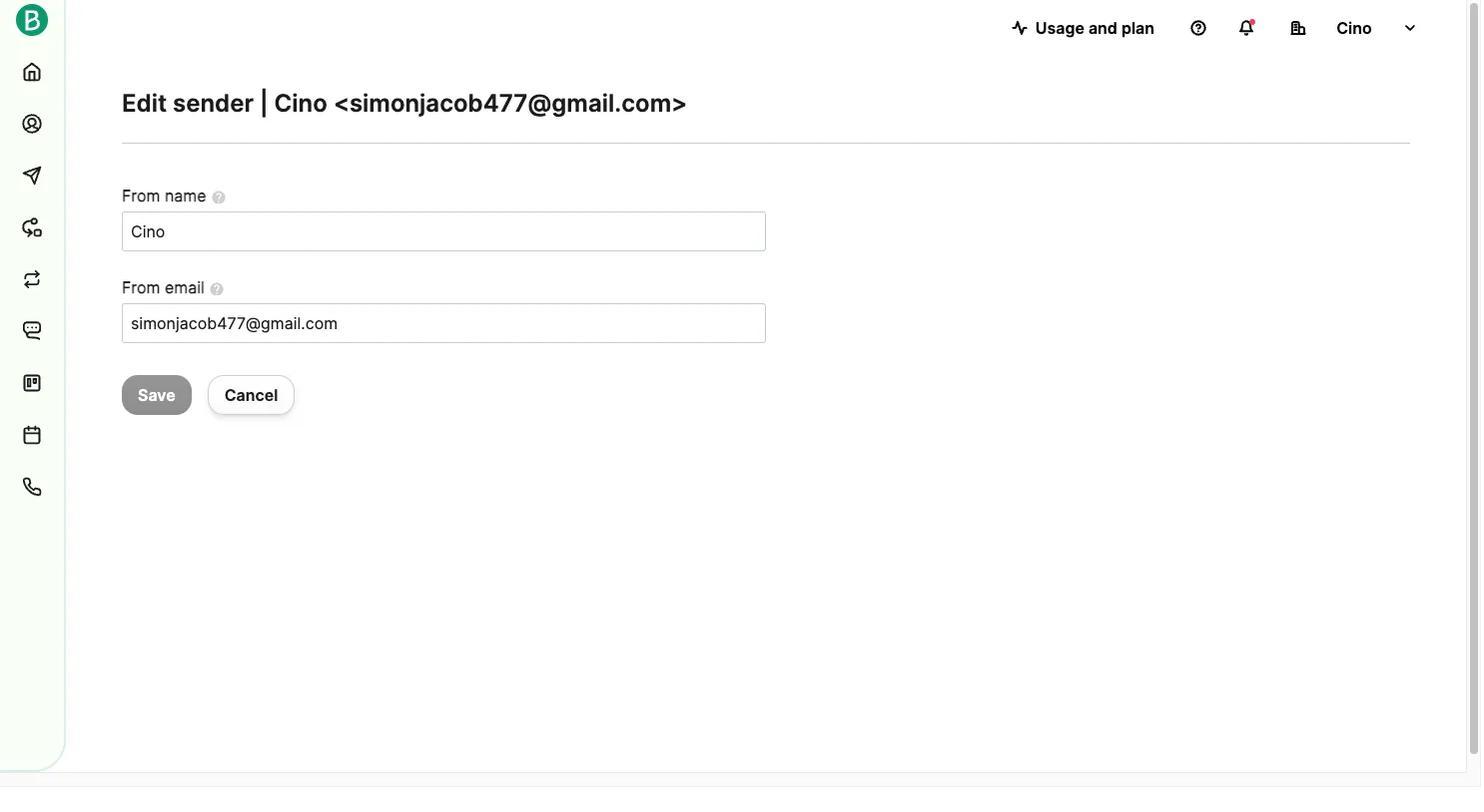Task type: locate. For each thing, give the bounding box(es) containing it.
and
[[1088, 18, 1117, 38]]

save button
[[122, 376, 191, 415]]

cancel
[[224, 386, 278, 405]]

from for from name
[[122, 186, 160, 206]]

1 from from the top
[[122, 186, 160, 206]]

edit sender | cino <simonjacob477@gmail.com>
[[122, 89, 687, 118]]

usage and plan
[[1035, 18, 1155, 38]]

from for from email
[[122, 278, 160, 298]]

1 horizontal spatial cino
[[1337, 18, 1372, 38]]

email
[[165, 278, 205, 298]]

cino inside cino button
[[1337, 18, 1372, 38]]

plan
[[1121, 18, 1155, 38]]

from left name
[[122, 186, 160, 206]]

0 vertical spatial from
[[122, 186, 160, 206]]

from email
[[122, 278, 205, 298]]

0 horizontal spatial cino
[[274, 89, 327, 118]]

name
[[165, 186, 206, 206]]

cino button
[[1274, 8, 1434, 48]]

from name
[[122, 186, 206, 206]]

cino
[[1337, 18, 1372, 38], [274, 89, 327, 118]]

save
[[138, 386, 175, 405]]

edit
[[122, 89, 167, 118]]

1 vertical spatial from
[[122, 278, 160, 298]]

<simonjacob477@gmail.com>
[[333, 89, 687, 118]]

from left email
[[122, 278, 160, 298]]

0 vertical spatial cino
[[1337, 18, 1372, 38]]

2 from from the top
[[122, 278, 160, 298]]

From name text field
[[123, 213, 765, 251]]

1 vertical spatial cino
[[274, 89, 327, 118]]

from
[[122, 186, 160, 206], [122, 278, 160, 298]]



Task type: vqa. For each thing, say whether or not it's contained in the screenshot.
to
no



Task type: describe. For each thing, give the bounding box(es) containing it.
usage and plan button
[[995, 8, 1171, 48]]

sender
[[173, 89, 254, 118]]

From email text field
[[123, 305, 765, 343]]

usage
[[1035, 18, 1085, 38]]

cancel button
[[207, 376, 295, 415]]

|
[[260, 89, 268, 118]]



